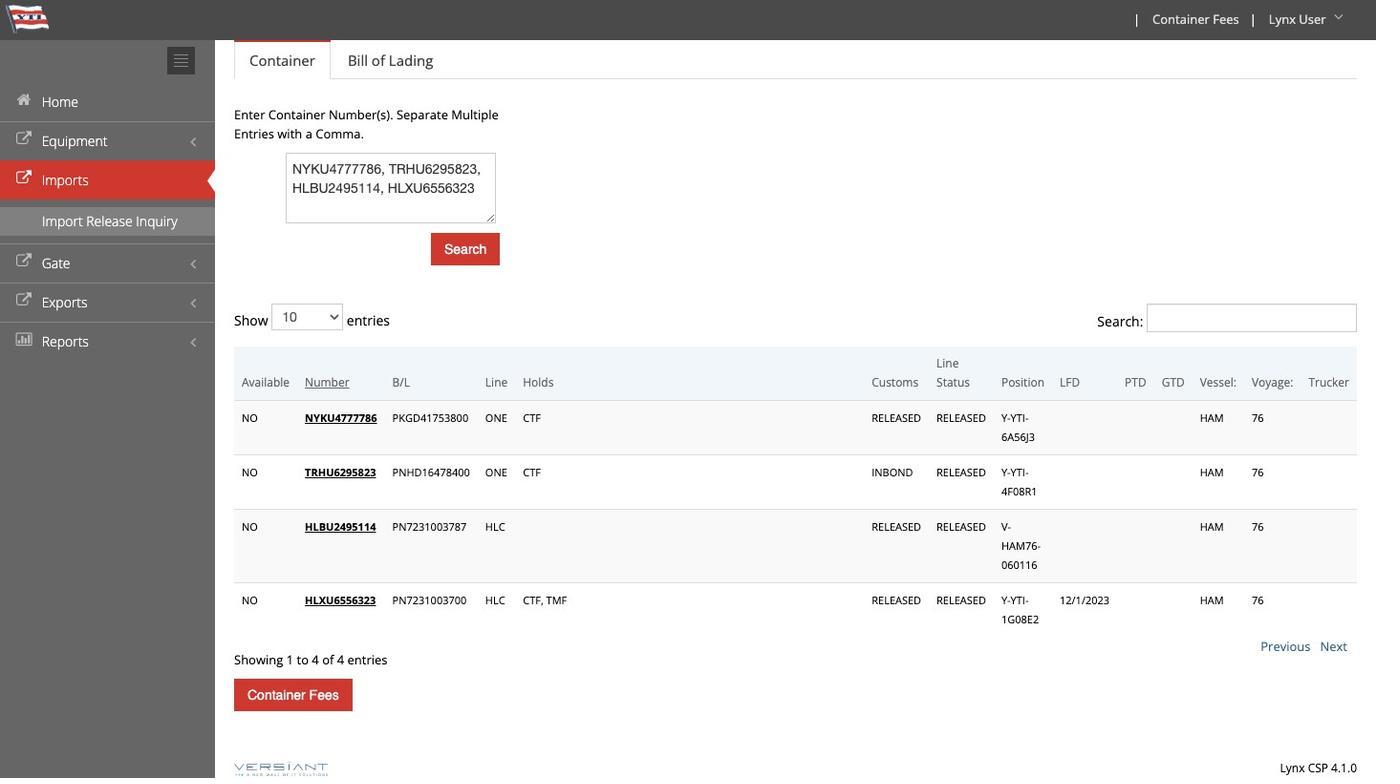 Task type: locate. For each thing, give the bounding box(es) containing it.
lynx for lynx user
[[1269, 11, 1296, 28]]

location: activate to sort column ascending column header
[[994, 347, 1052, 401]]

container
[[1153, 11, 1210, 28], [249, 51, 315, 70], [268, 106, 325, 123], [248, 688, 306, 703]]

0 horizontal spatial container fees
[[248, 688, 339, 703]]

fees left lynx user
[[1213, 11, 1239, 28]]

0 vertical spatial lynx
[[1269, 11, 1296, 28]]

next button
[[1320, 638, 1347, 656]]

ctf for pkgd41753800
[[523, 411, 541, 425]]

reports link
[[0, 322, 215, 361]]

1 vertical spatial hlc
[[485, 593, 505, 608]]

| left "container fees" link
[[1133, 11, 1140, 28]]

entries
[[234, 125, 274, 142]]

1 vertical spatial entries
[[347, 652, 388, 669]]

equipment
[[42, 132, 107, 150]]

no down available
[[242, 411, 258, 425]]

y- for y-yti- 1g08e2
[[1001, 593, 1011, 608]]

fees
[[1213, 11, 1239, 28], [309, 688, 339, 703]]

y- inside y-yti- 6a56j3
[[1001, 411, 1011, 425]]

container fees
[[1153, 11, 1239, 28], [248, 688, 339, 703]]

enter
[[234, 106, 265, 123]]

0 vertical spatial y-
[[1001, 411, 1011, 425]]

position
[[1001, 375, 1044, 391]]

multiple
[[451, 106, 499, 123]]

1 external link image from the top
[[14, 133, 33, 146]]

home image
[[14, 94, 33, 107]]

4 76 from the top
[[1252, 593, 1264, 608]]

y-yti- 1g08e2
[[1001, 593, 1039, 627]]

1 vertical spatial y-
[[1001, 465, 1011, 480]]

y- inside y-yti- 4f08r1
[[1001, 465, 1011, 480]]

None text field
[[286, 153, 496, 224], [1147, 304, 1357, 333], [286, 153, 496, 224], [1147, 304, 1357, 333]]

no left the trhu6295823
[[242, 465, 258, 480]]

2 vertical spatial yti-
[[1011, 593, 1029, 608]]

0 vertical spatial external link image
[[14, 133, 33, 146]]

container fees inside button
[[248, 688, 339, 703]]

2 no from the top
[[242, 465, 258, 480]]

one right the pnhd16478400 on the left bottom
[[485, 465, 507, 480]]

search button
[[431, 233, 500, 266]]

1 vertical spatial container fees
[[248, 688, 339, 703]]

y- up the 4f08r1
[[1001, 465, 1011, 480]]

ham for y-yti- 1g08e2
[[1200, 593, 1224, 608]]

ham for y-yti- 6a56j3
[[1200, 411, 1224, 425]]

yti- inside y-yti- 1g08e2
[[1011, 593, 1029, 608]]

entries up number: activate to sort column ascending column header
[[343, 311, 390, 329]]

lfd: activate to sort column ascending column header
[[1052, 347, 1117, 401]]

0 vertical spatial of
[[372, 51, 385, 70]]

no for trhu6295823
[[242, 465, 258, 480]]

12/1/2023
[[1060, 593, 1110, 608]]

yti- inside y-yti- 4f08r1
[[1011, 465, 1029, 480]]

0 horizontal spatial 4
[[312, 652, 319, 669]]

release
[[86, 212, 133, 230]]

1 76 from the top
[[1252, 411, 1264, 425]]

lynx for lynx csp 4.1.0
[[1280, 761, 1305, 777]]

1 ctf from the top
[[523, 411, 541, 425]]

external link image inside equipment link
[[14, 133, 33, 146]]

2 external link image from the top
[[14, 255, 33, 269]]

hlc
[[485, 520, 505, 534], [485, 593, 505, 608]]

1 vertical spatial fees
[[309, 688, 339, 703]]

entries right to
[[347, 652, 388, 669]]

line for line
[[485, 375, 508, 391]]

76 for v- ham76- 060116
[[1252, 520, 1264, 534]]

y- inside y-yti- 1g08e2
[[1001, 593, 1011, 608]]

enter container number(s).  separate multiple entries with a comma.
[[234, 106, 499, 142]]

76 for y-yti- 4f08r1
[[1252, 465, 1264, 480]]

1 ham from the top
[[1200, 411, 1224, 425]]

ptd
[[1125, 375, 1146, 391]]

2 yti- from the top
[[1011, 465, 1029, 480]]

1 horizontal spatial of
[[372, 51, 385, 70]]

1 vertical spatial yti-
[[1011, 465, 1029, 480]]

vessel:
[[1200, 375, 1237, 391]]

ham76-
[[1001, 539, 1041, 553]]

y-yti- 6a56j3
[[1001, 411, 1035, 444]]

inbond
[[872, 465, 913, 480]]

0 vertical spatial line
[[937, 355, 959, 372]]

1 vertical spatial lynx
[[1280, 761, 1305, 777]]

alert
[[234, 401, 1357, 637]]

yti- for y-yti- 4f08r1
[[1011, 465, 1029, 480]]

1
[[286, 652, 293, 669]]

b/l: activate to sort column ascending column header
[[385, 347, 478, 401]]

voyage:
[[1252, 375, 1293, 391]]

with
[[277, 125, 302, 142]]

import release inquiry link
[[0, 207, 215, 236]]

2 ham from the top
[[1200, 465, 1224, 480]]

of
[[372, 51, 385, 70], [322, 652, 334, 669]]

v- ham76- 060116
[[1001, 520, 1041, 572]]

v-
[[1001, 520, 1011, 534]]

showing 1 to 4 of 4 entries
[[234, 652, 388, 669]]

gtd: activate to sort column ascending column header
[[1154, 347, 1192, 401]]

1 one from the top
[[485, 411, 507, 425]]

2 hlc from the top
[[485, 593, 505, 608]]

line
[[937, 355, 959, 372], [485, 375, 508, 391]]

1 hlc from the top
[[485, 520, 505, 534]]

0 vertical spatial ctf
[[523, 411, 541, 425]]

line inside line status
[[937, 355, 959, 372]]

external link image inside exports link
[[14, 294, 33, 308]]

6a56j3
[[1001, 430, 1035, 444]]

0 horizontal spatial of
[[322, 652, 334, 669]]

pnhd16478400
[[392, 465, 470, 480]]

1 horizontal spatial line
[[937, 355, 959, 372]]

0 vertical spatial entries
[[343, 311, 390, 329]]

one down line: activate to sort column ascending column header
[[485, 411, 507, 425]]

3 yti- from the top
[[1011, 593, 1029, 608]]

3 external link image from the top
[[14, 294, 33, 308]]

y- up 1g08e2
[[1001, 593, 1011, 608]]

1 y- from the top
[[1001, 411, 1011, 425]]

ham for v- ham76- 060116
[[1200, 520, 1224, 534]]

2 4 from the left
[[337, 652, 344, 669]]

no up showing
[[242, 593, 258, 608]]

fees down showing 1 to 4 of 4 entries
[[309, 688, 339, 703]]

1 horizontal spatial |
[[1250, 11, 1257, 28]]

0 vertical spatial container fees
[[1153, 11, 1239, 28]]

1 vertical spatial line
[[485, 375, 508, 391]]

hlc left ctf,
[[485, 593, 505, 608]]

2 76 from the top
[[1252, 465, 1264, 480]]

0 vertical spatial fees
[[1213, 11, 1239, 28]]

tmf
[[546, 593, 567, 608]]

external link image left gate
[[14, 255, 33, 269]]

hlc right pn7231003787
[[485, 520, 505, 534]]

of right bill
[[372, 51, 385, 70]]

lynx user
[[1269, 11, 1326, 28]]

equipment link
[[0, 121, 215, 161]]

row
[[234, 347, 1357, 401]]

| left lynx user
[[1250, 11, 1257, 28]]

y- for y-yti- 6a56j3
[[1001, 411, 1011, 425]]

1 yti- from the top
[[1011, 411, 1029, 425]]

number: activate to sort column ascending column header
[[297, 347, 385, 401]]

imports
[[42, 171, 89, 189]]

trhu6295823
[[305, 465, 376, 480]]

yti- up the 4f08r1
[[1011, 465, 1029, 480]]

0 vertical spatial one
[[485, 411, 507, 425]]

ham
[[1200, 411, 1224, 425], [1200, 465, 1224, 480], [1200, 520, 1224, 534], [1200, 593, 1224, 608]]

1 horizontal spatial fees
[[1213, 11, 1239, 28]]

nyku4777786
[[305, 411, 377, 425]]

yti- up 1g08e2
[[1011, 593, 1029, 608]]

grid
[[234, 153, 1357, 670]]

show
[[234, 311, 272, 329]]

yti- up 6a56j3
[[1011, 411, 1029, 425]]

1 horizontal spatial 4
[[337, 652, 344, 669]]

1 vertical spatial one
[[485, 465, 507, 480]]

yti-
[[1011, 411, 1029, 425], [1011, 465, 1029, 480], [1011, 593, 1029, 608]]

2 vertical spatial external link image
[[14, 294, 33, 308]]

released
[[872, 411, 921, 425], [937, 411, 986, 425], [937, 465, 986, 480], [872, 520, 921, 534], [937, 520, 986, 534], [872, 593, 921, 608], [937, 593, 986, 608]]

4.1.0
[[1331, 761, 1357, 777]]

one
[[485, 411, 507, 425], [485, 465, 507, 480]]

trucker: activate to sort column ascending column header
[[1301, 347, 1357, 401]]

0 horizontal spatial line
[[485, 375, 508, 391]]

lynx user link
[[1260, 0, 1355, 40]]

import release inquiry
[[42, 212, 178, 230]]

no left hlbu2495114
[[242, 520, 258, 534]]

3 no from the top
[[242, 520, 258, 534]]

0 horizontal spatial |
[[1133, 11, 1140, 28]]

external link image down the home image
[[14, 133, 33, 146]]

alert containing no
[[234, 401, 1357, 637]]

76
[[1252, 411, 1264, 425], [1252, 465, 1264, 480], [1252, 520, 1264, 534], [1252, 593, 1264, 608]]

76 for y-yti- 1g08e2
[[1252, 593, 1264, 608]]

|
[[1133, 11, 1140, 28], [1250, 11, 1257, 28]]

0 vertical spatial hlc
[[485, 520, 505, 534]]

external link image up the 'bar chart' icon
[[14, 294, 33, 308]]

2 y- from the top
[[1001, 465, 1011, 480]]

0 horizontal spatial fees
[[309, 688, 339, 703]]

y- up 6a56j3
[[1001, 411, 1011, 425]]

4 no from the top
[[242, 593, 258, 608]]

no
[[242, 411, 258, 425], [242, 465, 258, 480], [242, 520, 258, 534], [242, 593, 258, 608]]

1 no from the top
[[242, 411, 258, 425]]

lynx left user
[[1269, 11, 1296, 28]]

y-
[[1001, 411, 1011, 425], [1001, 465, 1011, 480], [1001, 593, 1011, 608]]

external link image
[[14, 133, 33, 146], [14, 255, 33, 269], [14, 294, 33, 308]]

lfd
[[1060, 375, 1080, 391]]

3 y- from the top
[[1001, 593, 1011, 608]]

2 ctf from the top
[[523, 465, 541, 480]]

060116
[[1001, 558, 1037, 572]]

3 ham from the top
[[1200, 520, 1224, 534]]

lynx
[[1269, 11, 1296, 28], [1280, 761, 1305, 777]]

line up status in the right of the page
[[937, 355, 959, 372]]

2 vertical spatial y-
[[1001, 593, 1011, 608]]

2 | from the left
[[1250, 11, 1257, 28]]

of right to
[[322, 652, 334, 669]]

external link image inside the gate link
[[14, 255, 33, 269]]

3 76 from the top
[[1252, 520, 1264, 534]]

4 ham from the top
[[1200, 593, 1224, 608]]

home link
[[0, 82, 215, 121]]

entries
[[343, 311, 390, 329], [347, 652, 388, 669]]

1 vertical spatial ctf
[[523, 465, 541, 480]]

container fees link
[[1144, 0, 1246, 40]]

yti- inside y-yti- 6a56j3
[[1011, 411, 1029, 425]]

lynx left csp
[[1280, 761, 1305, 777]]

0 vertical spatial yti-
[[1011, 411, 1029, 425]]

line left "holds"
[[485, 375, 508, 391]]

2 one from the top
[[485, 465, 507, 480]]

ctf
[[523, 411, 541, 425], [523, 465, 541, 480]]

1 vertical spatial external link image
[[14, 255, 33, 269]]

yti- for y-yti- 1g08e2
[[1011, 593, 1029, 608]]

external link image for equipment
[[14, 133, 33, 146]]



Task type: vqa. For each thing, say whether or not it's contained in the screenshot.
left Login
no



Task type: describe. For each thing, give the bounding box(es) containing it.
y- for y-yti- 4f08r1
[[1001, 465, 1011, 480]]

trucker
[[1309, 375, 1349, 391]]

bar chart image
[[14, 334, 33, 347]]

line for line status
[[937, 355, 959, 372]]

ctf, tmf
[[523, 593, 567, 608]]

search
[[444, 242, 487, 257]]

container link
[[234, 42, 331, 79]]

inquiry
[[136, 212, 178, 230]]

container inside button
[[248, 688, 306, 703]]

to
[[297, 652, 309, 669]]

customs: activate to sort column ascending column header
[[864, 347, 929, 401]]

available: activate to sort column ascending column header
[[234, 347, 297, 401]]

comma.
[[316, 125, 364, 142]]

reports
[[42, 333, 89, 351]]

fees inside button
[[309, 688, 339, 703]]

lading
[[389, 51, 433, 70]]

gtd
[[1162, 375, 1185, 391]]

exports
[[42, 293, 87, 312]]

import
[[42, 212, 83, 230]]

number
[[305, 375, 349, 391]]

previous button
[[1261, 638, 1311, 656]]

y-yti- 4f08r1
[[1001, 465, 1037, 499]]

of inside bill of lading link
[[372, 51, 385, 70]]

available
[[242, 375, 290, 391]]

angle down image
[[1329, 11, 1348, 24]]

external link image
[[14, 172, 33, 185]]

user
[[1299, 11, 1326, 28]]

no for hlbu2495114
[[242, 520, 258, 534]]

holds: activate to sort column ascending column header
[[515, 347, 864, 401]]

versiant image
[[234, 763, 328, 777]]

separate
[[396, 106, 448, 123]]

voyage:: activate to sort column ascending column header
[[1244, 347, 1301, 401]]

holds
[[523, 375, 554, 391]]

4f08r1
[[1001, 484, 1037, 499]]

a
[[305, 125, 312, 142]]

previous
[[1261, 638, 1311, 656]]

grid containing show
[[234, 153, 1357, 670]]

pn7231003787
[[392, 520, 467, 534]]

previous next
[[1261, 638, 1347, 656]]

exports link
[[0, 283, 215, 322]]

vessel:: activate to sort column ascending column header
[[1192, 347, 1244, 401]]

external link image for gate
[[14, 255, 33, 269]]

pkgd41753800
[[392, 411, 468, 425]]

csp
[[1308, 761, 1328, 777]]

1 horizontal spatial container fees
[[1153, 11, 1239, 28]]

ptd: activate to sort column ascending column header
[[1117, 347, 1154, 401]]

bill
[[348, 51, 368, 70]]

search:
[[1097, 312, 1147, 330]]

home
[[42, 93, 78, 111]]

external link image for exports
[[14, 294, 33, 308]]

no for hlxu6556323
[[242, 593, 258, 608]]

line status: activate to sort column ascending column header
[[929, 347, 994, 401]]

hlc for pn7231003700
[[485, 593, 505, 608]]

gate link
[[0, 244, 215, 283]]

hlbu2495114
[[305, 520, 376, 534]]

ctf,
[[523, 593, 544, 608]]

no for nyku4777786
[[242, 411, 258, 425]]

bill of lading link
[[332, 41, 448, 79]]

line status
[[937, 355, 970, 391]]

status
[[937, 375, 970, 391]]

1 4 from the left
[[312, 652, 319, 669]]

hlxu6556323
[[305, 593, 376, 608]]

b/l
[[392, 375, 410, 391]]

gate
[[42, 254, 70, 272]]

container inside enter container number(s).  separate multiple entries with a comma.
[[268, 106, 325, 123]]

lynx csp 4.1.0
[[1280, 761, 1357, 777]]

1 | from the left
[[1133, 11, 1140, 28]]

ctf for pnhd16478400
[[523, 465, 541, 480]]

pn7231003700
[[392, 593, 467, 608]]

yti- for y-yti- 6a56j3
[[1011, 411, 1029, 425]]

one for pnhd16478400
[[485, 465, 507, 480]]

1g08e2
[[1001, 613, 1039, 627]]

ham for y-yti- 4f08r1
[[1200, 465, 1224, 480]]

1 vertical spatial of
[[322, 652, 334, 669]]

bill of lading
[[348, 51, 433, 70]]

76 for y-yti- 6a56j3
[[1252, 411, 1264, 425]]

next
[[1320, 638, 1347, 656]]

container fees button
[[234, 679, 352, 712]]

one for pkgd41753800
[[485, 411, 507, 425]]

customs
[[872, 375, 919, 391]]

number(s).
[[329, 106, 393, 123]]

hlc for pn7231003787
[[485, 520, 505, 534]]

line: activate to sort column ascending column header
[[478, 347, 515, 401]]

row containing line status
[[234, 347, 1357, 401]]

imports link
[[0, 161, 215, 200]]

showing
[[234, 652, 283, 669]]



